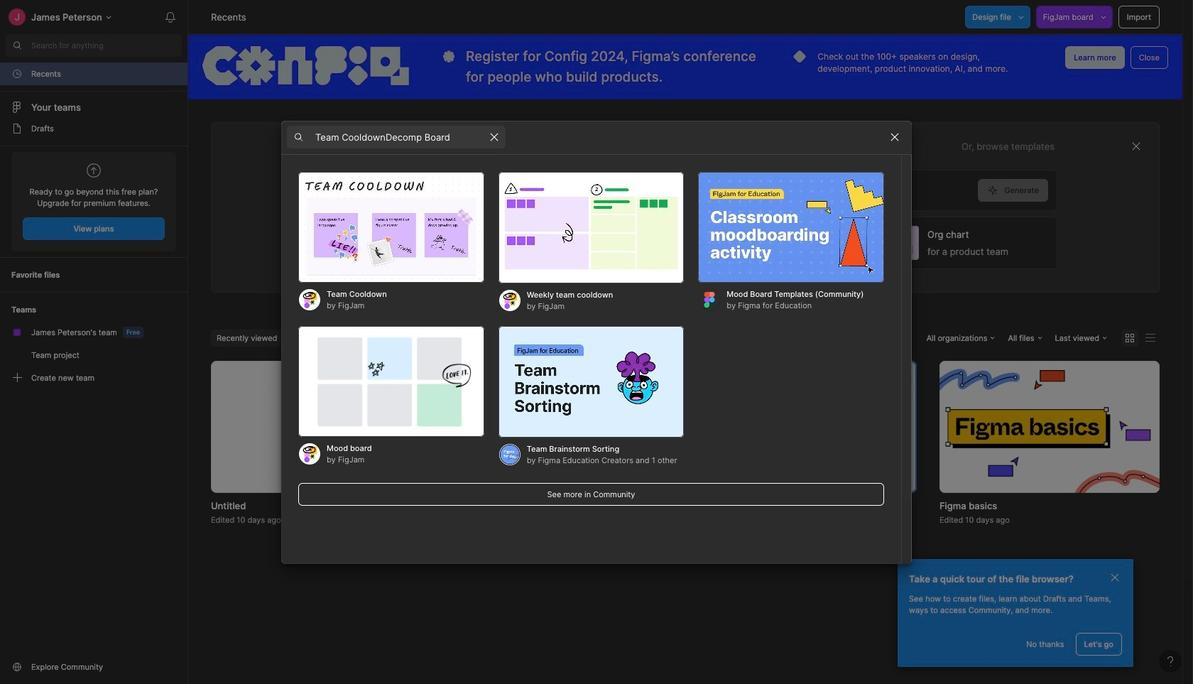 Task type: describe. For each thing, give the bounding box(es) containing it.
mood board image
[[298, 326, 484, 437]]

page 16 image
[[11, 123, 23, 134]]

search 32 image
[[6, 34, 28, 57]]

Search templates text field
[[315, 129, 483, 146]]

team brainstorm sorting image
[[499, 326, 685, 437]]

bell 32 image
[[159, 6, 182, 28]]



Task type: vqa. For each thing, say whether or not it's contained in the screenshot.
Competitor analysis image
no



Task type: locate. For each thing, give the bounding box(es) containing it.
mood board templates (community) image
[[699, 172, 885, 283]]

Ex: A weekly team meeting, starting with an ice breaker field
[[314, 170, 979, 210]]

community 16 image
[[11, 662, 23, 673]]

weekly team cooldown image
[[499, 172, 685, 283]]

recent 16 image
[[11, 68, 23, 80]]

Search for anything text field
[[31, 40, 182, 51]]

team cooldown image
[[298, 172, 484, 283]]

dialog
[[281, 120, 912, 564]]

file thumbnail image
[[454, 361, 674, 493], [697, 361, 917, 493], [940, 361, 1160, 493], [280, 368, 363, 486]]



